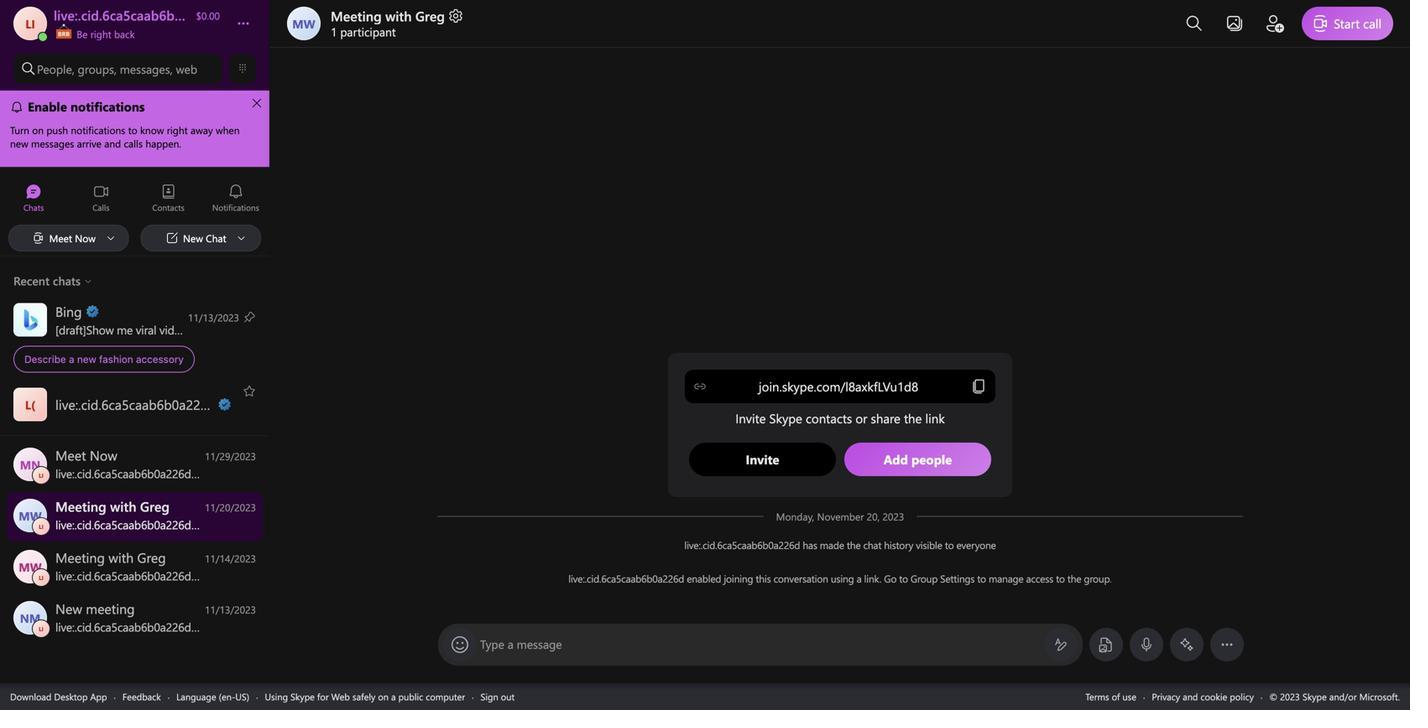 Task type: vqa. For each thing, say whether or not it's contained in the screenshot.
feedback,
no



Task type: locate. For each thing, give the bounding box(es) containing it.
groups,
[[78, 61, 117, 77]]

the left the group.
[[1068, 572, 1081, 586]]

to
[[945, 539, 954, 552], [899, 572, 908, 586], [977, 572, 986, 586], [1056, 572, 1065, 586]]

videos
[[159, 322, 192, 338]]

visible
[[916, 539, 942, 552]]

live:.cid.6ca5caab6b0a226d
[[684, 539, 800, 552], [568, 572, 684, 586]]

download desktop app
[[10, 691, 107, 704]]

tab list
[[0, 176, 269, 222]]

1 vertical spatial live:.cid.6ca5caab6b0a226d
[[568, 572, 684, 586]]

this
[[756, 572, 771, 586]]

1 horizontal spatial on
[[378, 691, 389, 704]]

[draft]show
[[55, 322, 114, 338]]

0 horizontal spatial on
[[195, 322, 208, 338]]

1 vertical spatial the
[[1068, 572, 1081, 586]]

0 vertical spatial the
[[847, 539, 861, 552]]

the
[[847, 539, 861, 552], [1068, 572, 1081, 586]]

cookie
[[1201, 691, 1227, 704]]

feedback link
[[122, 691, 161, 704]]

on right safely
[[378, 691, 389, 704]]

meeting
[[331, 7, 382, 25]]

message
[[517, 637, 562, 653]]

the left chat
[[847, 539, 861, 552]]

terms of use
[[1086, 691, 1137, 704]]

enabled
[[687, 572, 721, 586]]

go
[[884, 572, 897, 586]]

using
[[265, 691, 288, 704]]

0 vertical spatial on
[[195, 322, 208, 338]]

[draft]show me viral videos on tiktok
[[55, 322, 243, 338]]

terms
[[1086, 691, 1109, 704]]

on
[[195, 322, 208, 338], [378, 691, 389, 704]]

made
[[820, 539, 844, 552]]

desktop
[[54, 691, 88, 704]]

a left public
[[391, 691, 396, 704]]

policy
[[1230, 691, 1254, 704]]

1 horizontal spatial the
[[1068, 572, 1081, 586]]

on left the tiktok
[[195, 322, 208, 338]]

to right settings
[[977, 572, 986, 586]]

privacy and cookie policy link
[[1152, 691, 1254, 704]]

live:.cid.6ca5caab6b0a226d up joining
[[684, 539, 800, 552]]

meeting with greg button
[[331, 7, 464, 25]]

1 vertical spatial on
[[378, 691, 389, 704]]

people, groups, messages, web button
[[13, 54, 222, 84]]

a
[[69, 354, 74, 366], [857, 572, 862, 586], [508, 637, 514, 653], [391, 691, 396, 704]]

a left new
[[69, 354, 74, 366]]

app
[[90, 691, 107, 704]]

live:.cid.6ca5caab6b0a226d has made the chat history visible to everyone
[[684, 539, 996, 552]]

live:.cid.6ca5caab6b0a226d left the enabled
[[568, 572, 684, 586]]

type
[[480, 637, 504, 653]]

live:.cid.6ca5caab6b0a226d enabled joining this conversation using a link. go to group settings to manage access to the group.
[[568, 572, 1112, 586]]

web
[[331, 691, 350, 704]]

everyone
[[957, 539, 996, 552]]

skype
[[290, 691, 315, 704]]

0 vertical spatial live:.cid.6ca5caab6b0a226d
[[684, 539, 800, 552]]

to right go
[[899, 572, 908, 586]]

joining
[[724, 572, 753, 586]]



Task type: describe. For each thing, give the bounding box(es) containing it.
type a message
[[480, 637, 562, 653]]

a left link.
[[857, 572, 862, 586]]

for
[[317, 691, 329, 704]]

greg
[[415, 7, 445, 25]]

live:.cid.6ca5caab6b0a226d for has made the chat history visible to everyone
[[684, 539, 800, 552]]

be right back
[[74, 27, 135, 41]]

manage
[[989, 572, 1024, 586]]

sign out
[[481, 691, 515, 704]]

out
[[501, 691, 515, 704]]

of
[[1112, 691, 1120, 704]]

web
[[176, 61, 197, 77]]

settings
[[940, 572, 975, 586]]

link.
[[864, 572, 882, 586]]

people,
[[37, 61, 75, 77]]

us)
[[235, 691, 249, 704]]

sign out link
[[481, 691, 515, 704]]

terms of use link
[[1086, 691, 1137, 704]]

tiktok
[[211, 322, 243, 338]]

right
[[90, 27, 111, 41]]

safely
[[352, 691, 376, 704]]

feedback
[[122, 691, 161, 704]]

to right visible
[[945, 539, 954, 552]]

be
[[77, 27, 88, 41]]

history
[[884, 539, 913, 552]]

computer
[[426, 691, 465, 704]]

me
[[117, 322, 133, 338]]

chat
[[863, 539, 882, 552]]

using skype for web safely on a public computer link
[[265, 691, 465, 704]]

viral
[[136, 322, 156, 338]]

describe a new fashion accessory
[[24, 354, 184, 366]]

privacy and cookie policy
[[1152, 691, 1254, 704]]

with
[[385, 7, 412, 25]]

has
[[803, 539, 817, 552]]

using
[[831, 572, 854, 586]]

0 horizontal spatial the
[[847, 539, 861, 552]]

be right back button
[[54, 24, 220, 41]]

Type a message text field
[[481, 637, 1041, 654]]

messages,
[[120, 61, 173, 77]]

access
[[1026, 572, 1053, 586]]

group.
[[1084, 572, 1112, 586]]

new
[[77, 354, 96, 366]]

using skype for web safely on a public computer
[[265, 691, 465, 704]]

privacy
[[1152, 691, 1180, 704]]

public
[[398, 691, 423, 704]]

group
[[911, 572, 938, 586]]

meeting with greg
[[331, 7, 445, 25]]

accessory
[[136, 354, 184, 366]]

conversation
[[774, 572, 828, 586]]

fashion
[[99, 354, 133, 366]]

language (en-us) link
[[176, 691, 249, 704]]

use
[[1123, 691, 1137, 704]]

back
[[114, 27, 135, 41]]

language
[[176, 691, 216, 704]]

(en-
[[219, 691, 235, 704]]

download desktop app link
[[10, 691, 107, 704]]

download
[[10, 691, 52, 704]]

sign
[[481, 691, 498, 704]]

and
[[1183, 691, 1198, 704]]

people, groups, messages, web
[[37, 61, 197, 77]]

a right type
[[508, 637, 514, 653]]

live:.cid.6ca5caab6b0a226d for enabled joining this conversation using a link. go to group settings to manage access to the group.
[[568, 572, 684, 586]]

describe
[[24, 354, 66, 366]]

language (en-us)
[[176, 691, 249, 704]]

to right access
[[1056, 572, 1065, 586]]



